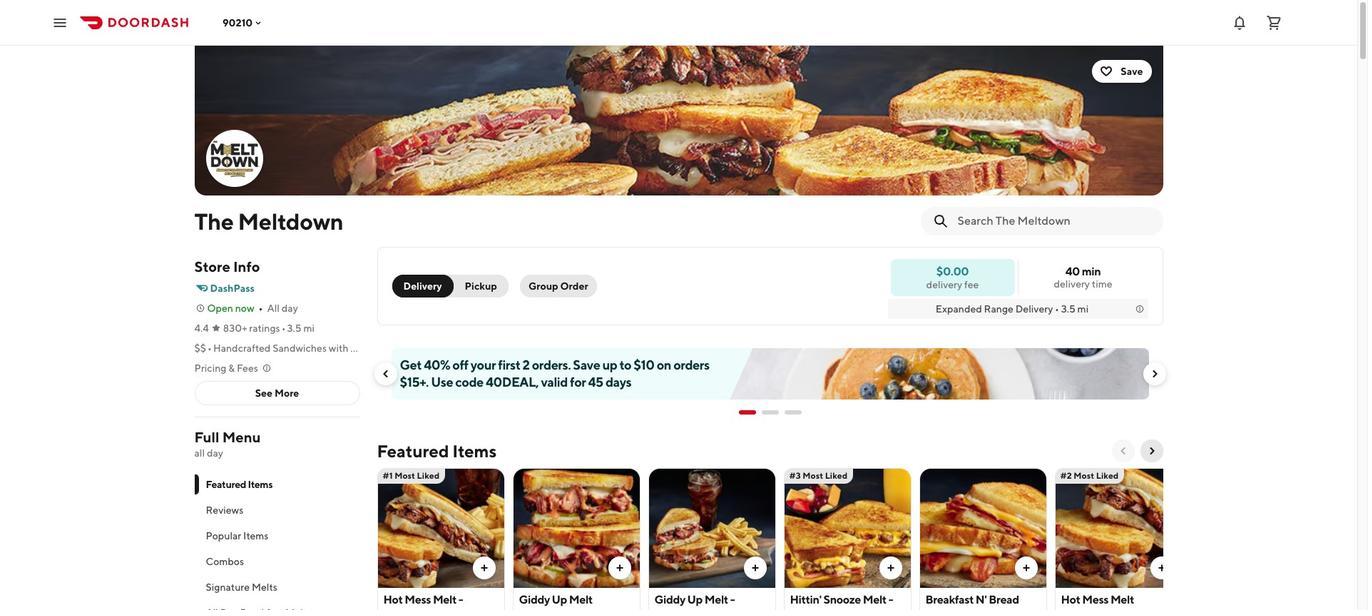 Task type: vqa. For each thing, say whether or not it's contained in the screenshot.
2nd Up
yes



Task type: locate. For each thing, give the bounding box(es) containing it.
combo for giddy
[[655, 609, 692, 610]]

the meltdown image
[[194, 46, 1164, 196], [207, 131, 262, 186]]

the meltdown
[[194, 208, 344, 235]]

items down code
[[453, 441, 497, 461]]

1 vertical spatial 3.5
[[287, 323, 302, 334]]

0 horizontal spatial -
[[459, 593, 463, 607]]

2 horizontal spatial add item to cart image
[[1156, 562, 1168, 574]]

0 vertical spatial delivery
[[404, 280, 442, 292]]

melt for giddy up melt - combo
[[705, 593, 729, 607]]

hot mess melt - combo
[[384, 593, 463, 610]]

2 add item to cart image from the left
[[750, 562, 761, 574]]

signature
[[206, 582, 250, 593]]

2 vertical spatial items
[[243, 530, 269, 542]]

0 horizontal spatial hot
[[384, 593, 403, 607]]

popular items button
[[194, 523, 360, 549]]

• left 3.5 mi
[[282, 323, 286, 334]]

use
[[431, 375, 453, 390]]

delivery down "$0.00"
[[927, 279, 963, 290]]

40%
[[424, 358, 450, 373]]

most right #2
[[1074, 470, 1095, 481]]

liked for hot mess melt
[[1097, 470, 1119, 481]]

expanded range delivery • 3.5 mi
[[936, 303, 1089, 315]]

0 horizontal spatial delivery
[[404, 280, 442, 292]]

popular
[[206, 530, 241, 542]]

liked for hittin' snooze melt - combo
[[825, 470, 848, 481]]

0 vertical spatial featured items
[[377, 441, 497, 461]]

mi up sandwiches in the bottom of the page
[[304, 323, 315, 334]]

order methods option group
[[392, 275, 509, 298]]

1 delivery from the left
[[1054, 278, 1090, 290]]

giddy up melt
[[519, 593, 593, 607]]

giddy
[[519, 593, 550, 607], [655, 593, 686, 607]]

liked right #2
[[1097, 470, 1119, 481]]

1 giddy from the left
[[519, 593, 550, 607]]

0 horizontal spatial liked
[[417, 470, 440, 481]]

$$
[[194, 343, 206, 354]]

0 horizontal spatial add item to cart image
[[614, 562, 626, 574]]

liked
[[417, 470, 440, 481], [825, 470, 848, 481], [1097, 470, 1119, 481]]

melt inside hittin' snooze melt - combo
[[863, 593, 887, 607]]

0 horizontal spatial delivery
[[927, 279, 963, 290]]

delivery inside radio
[[404, 280, 442, 292]]

1 vertical spatial featured items
[[206, 479, 273, 490]]

pricing & fees
[[194, 363, 258, 374]]

1 horizontal spatial featured
[[377, 441, 449, 461]]

most right #1
[[395, 470, 415, 481]]

2 mess from the left
[[1083, 593, 1109, 607]]

most right #3
[[803, 470, 824, 481]]

add item to cart image inside the breakfast n' bread melt button
[[1021, 562, 1032, 574]]

delivery left pickup radio
[[404, 280, 442, 292]]

mess inside hot mess melt - combo
[[405, 593, 431, 607]]

order
[[561, 280, 589, 292]]

hot inside hot mess melt - combo
[[384, 593, 403, 607]]

up
[[552, 593, 567, 607], [688, 593, 703, 607]]

melt
[[433, 593, 457, 607], [569, 593, 593, 607], [705, 593, 729, 607], [863, 593, 887, 607], [1111, 593, 1135, 607], [926, 609, 950, 610]]

see more
[[255, 388, 299, 399]]

1 combo from the left
[[384, 609, 421, 610]]

delivery left time at the top of page
[[1054, 278, 1090, 290]]

1 horizontal spatial previous button of carousel image
[[1118, 445, 1129, 457]]

1 liked from the left
[[417, 470, 440, 481]]

Item Search search field
[[958, 213, 1152, 229]]

liked right #3
[[825, 470, 848, 481]]

items
[[453, 441, 497, 461], [248, 479, 273, 490], [243, 530, 269, 542]]

0 horizontal spatial up
[[552, 593, 567, 607]]

hittin'
[[790, 593, 822, 607]]

1 horizontal spatial add item to cart image
[[750, 562, 761, 574]]

0 horizontal spatial previous button of carousel image
[[380, 368, 391, 380]]

melt inside giddy up melt - combo
[[705, 593, 729, 607]]

combo inside hot mess melt - combo
[[384, 609, 421, 610]]

0 horizontal spatial featured items
[[206, 479, 273, 490]]

add item to cart image inside giddy up melt - combo button
[[750, 562, 761, 574]]

1 horizontal spatial hot
[[1062, 593, 1081, 607]]

combo for hot
[[384, 609, 421, 610]]

- inside hot mess melt - combo
[[459, 593, 463, 607]]

items up reviews button
[[248, 479, 273, 490]]

previous button of carousel image left get at the left
[[380, 368, 391, 380]]

add item to cart image
[[478, 562, 490, 574], [750, 562, 761, 574], [1156, 562, 1168, 574]]

1 vertical spatial delivery
[[1016, 303, 1054, 315]]

hittin' snooze melt - combo
[[790, 593, 894, 610]]

1 add item to cart image from the left
[[478, 562, 490, 574]]

3 liked from the left
[[1097, 470, 1119, 481]]

2 hot from the left
[[1062, 593, 1081, 607]]

day
[[282, 303, 298, 314], [207, 447, 223, 459]]

3.5 down 40 min delivery time
[[1062, 303, 1076, 315]]

1 up from the left
[[552, 593, 567, 607]]

3 combo from the left
[[790, 609, 828, 610]]

1 horizontal spatial save
[[1121, 66, 1144, 77]]

signature melts button
[[194, 574, 360, 600]]

open
[[207, 303, 233, 314]]

3 most from the left
[[1074, 470, 1095, 481]]

combo inside hittin' snooze melt - combo
[[790, 609, 828, 610]]

- inside hittin' snooze melt - combo
[[889, 593, 894, 607]]

1 horizontal spatial -
[[731, 593, 735, 607]]

$$ • handcrafted sandwiches with attitude
[[194, 343, 389, 354]]

group order
[[529, 280, 589, 292]]

breakfast n' bread melt
[[926, 593, 1020, 610]]

delivery right range
[[1016, 303, 1054, 315]]

• all day
[[259, 303, 298, 314]]

combo inside giddy up melt - combo
[[655, 609, 692, 610]]

1 horizontal spatial 3.5
[[1062, 303, 1076, 315]]

0 vertical spatial save
[[1121, 66, 1144, 77]]

2 horizontal spatial add item to cart image
[[1021, 562, 1032, 574]]

2 horizontal spatial -
[[889, 593, 894, 607]]

Pickup radio
[[445, 275, 509, 298]]

on
[[657, 358, 672, 373]]

3 add item to cart image from the left
[[1156, 562, 1168, 574]]

giddy up melt - combo
[[655, 593, 735, 610]]

0 horizontal spatial save
[[573, 358, 600, 373]]

hot
[[384, 593, 403, 607], [1062, 593, 1081, 607]]

giddy inside giddy up melt - combo
[[655, 593, 686, 607]]

0 horizontal spatial add item to cart image
[[478, 562, 490, 574]]

giddy for giddy up melt
[[519, 593, 550, 607]]

0 vertical spatial featured
[[377, 441, 449, 461]]

melt for hot mess melt
[[1111, 593, 1135, 607]]

1 horizontal spatial up
[[688, 593, 703, 607]]

combos
[[206, 556, 244, 567]]

1 horizontal spatial mess
[[1083, 593, 1109, 607]]

1 horizontal spatial mi
[[1078, 303, 1089, 315]]

1 vertical spatial mi
[[304, 323, 315, 334]]

the
[[194, 208, 234, 235]]

hot for hot mess melt
[[1062, 593, 1081, 607]]

n'
[[976, 593, 987, 607]]

signature melts
[[206, 582, 277, 593]]

2 - from the left
[[731, 593, 735, 607]]

• left all
[[259, 303, 263, 314]]

full
[[194, 429, 220, 445]]

hot mess melt image
[[1056, 468, 1182, 588]]

add item to cart image for hot mess melt
[[1156, 562, 1168, 574]]

add item to cart image for breakfast n' bread melt
[[1021, 562, 1032, 574]]

2 up from the left
[[688, 593, 703, 607]]

hot mess melt
[[1062, 593, 1135, 607]]

3.5 mi
[[287, 323, 315, 334]]

featured items up reviews
[[206, 479, 273, 490]]

3 - from the left
[[889, 593, 894, 607]]

up inside giddy up melt - combo
[[688, 593, 703, 607]]

previous button of carousel image
[[380, 368, 391, 380], [1118, 445, 1129, 457]]

- for hittin' snooze melt - combo
[[889, 593, 894, 607]]

2 delivery from the left
[[927, 279, 963, 290]]

0 vertical spatial mi
[[1078, 303, 1089, 315]]

3.5 up the $$ • handcrafted sandwiches with attitude
[[287, 323, 302, 334]]

0 horizontal spatial giddy
[[519, 593, 550, 607]]

1 vertical spatial items
[[248, 479, 273, 490]]

1 horizontal spatial add item to cart image
[[885, 562, 897, 574]]

featured items up "#1 most liked"
[[377, 441, 497, 461]]

1 horizontal spatial day
[[282, 303, 298, 314]]

3.5
[[1062, 303, 1076, 315], [287, 323, 302, 334]]

$15+.
[[400, 375, 429, 390]]

0 horizontal spatial day
[[207, 447, 223, 459]]

giddy up melt button
[[513, 468, 640, 610]]

1 vertical spatial save
[[573, 358, 600, 373]]

save
[[1121, 66, 1144, 77], [573, 358, 600, 373]]

combo
[[384, 609, 421, 610], [655, 609, 692, 610], [790, 609, 828, 610]]

save button
[[1093, 60, 1152, 83]]

2 horizontal spatial liked
[[1097, 470, 1119, 481]]

1 add item to cart image from the left
[[614, 562, 626, 574]]

featured up "#1 most liked"
[[377, 441, 449, 461]]

all
[[194, 447, 205, 459]]

1 hot from the left
[[384, 593, 403, 607]]

hot mess melt - combo image
[[378, 468, 504, 588]]

0 horizontal spatial most
[[395, 470, 415, 481]]

dashpass
[[210, 283, 255, 294]]

0 items, open order cart image
[[1266, 14, 1283, 31]]

-
[[459, 593, 463, 607], [731, 593, 735, 607], [889, 593, 894, 607]]

1 horizontal spatial giddy
[[655, 593, 686, 607]]

see
[[255, 388, 273, 399]]

previous button of carousel image up #2 most liked
[[1118, 445, 1129, 457]]

0 horizontal spatial mess
[[405, 593, 431, 607]]

liked down featured items "heading" on the left
[[417, 470, 440, 481]]

most
[[395, 470, 415, 481], [803, 470, 824, 481], [1074, 470, 1095, 481]]

1 horizontal spatial most
[[803, 470, 824, 481]]

830+
[[223, 323, 247, 334]]

1 most from the left
[[395, 470, 415, 481]]

$0.00 delivery fee
[[927, 264, 979, 290]]

2 liked from the left
[[825, 470, 848, 481]]

1 - from the left
[[459, 593, 463, 607]]

featured items
[[377, 441, 497, 461], [206, 479, 273, 490]]

- inside giddy up melt - combo
[[731, 593, 735, 607]]

•
[[259, 303, 263, 314], [1056, 303, 1060, 315], [282, 323, 286, 334], [208, 343, 212, 354]]

2 most from the left
[[803, 470, 824, 481]]

most for hot mess melt - combo
[[395, 470, 415, 481]]

next button of carousel image
[[1149, 368, 1161, 380], [1146, 445, 1158, 457]]

add item to cart image inside giddy up melt button
[[614, 562, 626, 574]]

items right "popular"
[[243, 530, 269, 542]]

1 vertical spatial day
[[207, 447, 223, 459]]

0 vertical spatial items
[[453, 441, 497, 461]]

up inside giddy up melt button
[[552, 593, 567, 607]]

0 horizontal spatial 3.5
[[287, 323, 302, 334]]

featured up reviews
[[206, 479, 246, 490]]

mi down 40 min delivery time
[[1078, 303, 1089, 315]]

giddy for giddy up melt - combo
[[655, 593, 686, 607]]

items inside featured items "heading"
[[453, 441, 497, 461]]

0 vertical spatial next button of carousel image
[[1149, 368, 1161, 380]]

2 horizontal spatial most
[[1074, 470, 1095, 481]]

0 horizontal spatial featured
[[206, 479, 246, 490]]

2 giddy from the left
[[655, 593, 686, 607]]

sandwiches
[[273, 343, 327, 354]]

melt inside hot mess melt - combo
[[433, 593, 457, 607]]

1 horizontal spatial delivery
[[1054, 278, 1090, 290]]

1 mess from the left
[[405, 593, 431, 607]]

0 vertical spatial day
[[282, 303, 298, 314]]

2
[[523, 358, 530, 373]]

store info
[[194, 258, 260, 275]]

3 add item to cart image from the left
[[1021, 562, 1032, 574]]

1 horizontal spatial combo
[[655, 609, 692, 610]]

combo for hittin'
[[790, 609, 828, 610]]

2 horizontal spatial combo
[[790, 609, 828, 610]]

mi
[[1078, 303, 1089, 315], [304, 323, 315, 334]]

0 horizontal spatial combo
[[384, 609, 421, 610]]

melt inside breakfast n' bread melt
[[926, 609, 950, 610]]

most for hot mess melt
[[1074, 470, 1095, 481]]

1 horizontal spatial liked
[[825, 470, 848, 481]]

add item to cart image
[[614, 562, 626, 574], [885, 562, 897, 574], [1021, 562, 1032, 574]]

your
[[471, 358, 496, 373]]

notification bell image
[[1232, 14, 1249, 31]]

2 combo from the left
[[655, 609, 692, 610]]



Task type: describe. For each thing, give the bounding box(es) containing it.
get 40% off your first 2 orders. save up to $10 on orders $15+.  use code 40deal, valid for 45 days
[[400, 358, 710, 390]]

menu
[[222, 429, 261, 445]]

giddy up melt - combo button
[[648, 468, 776, 610]]

1 horizontal spatial delivery
[[1016, 303, 1054, 315]]

save inside button
[[1121, 66, 1144, 77]]

#2 most liked
[[1061, 470, 1119, 481]]

pickup
[[465, 280, 497, 292]]

save inside the "get 40% off your first 2 orders. save up to $10 on orders $15+.  use code 40deal, valid for 45 days"
[[573, 358, 600, 373]]

delivery inside 40 min delivery time
[[1054, 278, 1090, 290]]

1 vertical spatial featured
[[206, 479, 246, 490]]

&
[[228, 363, 235, 374]]

90210
[[223, 17, 253, 28]]

up for giddy up melt
[[552, 593, 567, 607]]

#1
[[383, 470, 393, 481]]

- for hot mess melt - combo
[[459, 593, 463, 607]]

45
[[588, 375, 604, 390]]

day inside full menu all day
[[207, 447, 223, 459]]

pricing
[[194, 363, 226, 374]]

full menu all day
[[194, 429, 261, 459]]

- for giddy up melt - combo
[[731, 593, 735, 607]]

days
[[606, 375, 632, 390]]

fee
[[965, 279, 979, 290]]

see more button
[[195, 382, 359, 405]]

most for hittin' snooze melt - combo
[[803, 470, 824, 481]]

0 vertical spatial 3.5
[[1062, 303, 1076, 315]]

melt for hot mess melt - combo
[[433, 593, 457, 607]]

melt for giddy up melt
[[569, 593, 593, 607]]

• right $$
[[208, 343, 212, 354]]

liked for hot mess melt - combo
[[417, 470, 440, 481]]

melts
[[252, 582, 277, 593]]

mess for hot mess melt - combo
[[405, 593, 431, 607]]

delivery inside the $0.00 delivery fee
[[927, 279, 963, 290]]

pricing & fees button
[[194, 361, 272, 375]]

time
[[1092, 278, 1113, 290]]

• down 40 min delivery time
[[1056, 303, 1060, 315]]

get
[[400, 358, 422, 373]]

1 vertical spatial previous button of carousel image
[[1118, 445, 1129, 457]]

combos button
[[194, 549, 360, 574]]

2 add item to cart image from the left
[[885, 562, 897, 574]]

830+ ratings •
[[223, 323, 286, 334]]

orders.
[[532, 358, 571, 373]]

meltdown
[[238, 208, 344, 235]]

group
[[529, 280, 559, 292]]

90210 button
[[223, 17, 264, 28]]

#2
[[1061, 470, 1072, 481]]

$0.00
[[937, 264, 969, 278]]

expanded
[[936, 303, 983, 315]]

1 horizontal spatial featured items
[[377, 441, 497, 461]]

select promotional banner element
[[739, 400, 802, 425]]

Delivery radio
[[392, 275, 454, 298]]

featured inside "heading"
[[377, 441, 449, 461]]

to
[[620, 358, 632, 373]]

group order button
[[520, 275, 597, 298]]

mess for hot mess melt
[[1083, 593, 1109, 607]]

breakfast n' bread melt button
[[920, 468, 1047, 610]]

hot for hot mess melt - combo
[[384, 593, 403, 607]]

40
[[1066, 265, 1080, 278]]

handcrafted
[[213, 343, 271, 354]]

valid
[[541, 375, 568, 390]]

giddy up melt image
[[513, 468, 640, 588]]

range
[[985, 303, 1014, 315]]

giddy up melt - combo image
[[649, 468, 775, 588]]

add item to cart image for giddy up melt
[[614, 562, 626, 574]]

first
[[498, 358, 521, 373]]

open now
[[207, 303, 254, 314]]

add item to cart image for hot mess melt - combo
[[478, 562, 490, 574]]

all
[[267, 303, 280, 314]]

open menu image
[[51, 14, 69, 31]]

40deal,
[[486, 375, 539, 390]]

expanded range delivery • 3.5 mi image
[[1134, 303, 1146, 315]]

breakfast
[[926, 593, 974, 607]]

featured items heading
[[377, 440, 497, 462]]

0 horizontal spatial mi
[[304, 323, 315, 334]]

info
[[233, 258, 260, 275]]

reviews button
[[194, 497, 360, 523]]

reviews
[[206, 505, 244, 516]]

more
[[275, 388, 299, 399]]

with
[[329, 343, 349, 354]]

up for giddy up melt - combo
[[688, 593, 703, 607]]

ratings
[[249, 323, 280, 334]]

1 vertical spatial next button of carousel image
[[1146, 445, 1158, 457]]

#3 most liked
[[790, 470, 848, 481]]

up
[[603, 358, 618, 373]]

code
[[456, 375, 484, 390]]

bread
[[989, 593, 1020, 607]]

store
[[194, 258, 230, 275]]

now
[[235, 303, 254, 314]]

min
[[1082, 265, 1101, 278]]

breakfast n' bread melt image
[[920, 468, 1047, 588]]

fees
[[237, 363, 258, 374]]

#3
[[790, 470, 801, 481]]

items inside the popular items button
[[243, 530, 269, 542]]

melt for hittin' snooze melt - combo
[[863, 593, 887, 607]]

orders
[[674, 358, 710, 373]]

hittin' snooze melt - combo image
[[785, 468, 911, 588]]

0 vertical spatial previous button of carousel image
[[380, 368, 391, 380]]

for
[[570, 375, 586, 390]]

4.4
[[194, 323, 209, 334]]

$10
[[634, 358, 655, 373]]

attitude
[[351, 343, 389, 354]]

snooze
[[824, 593, 861, 607]]

40 min delivery time
[[1054, 265, 1113, 290]]

popular items
[[206, 530, 269, 542]]



